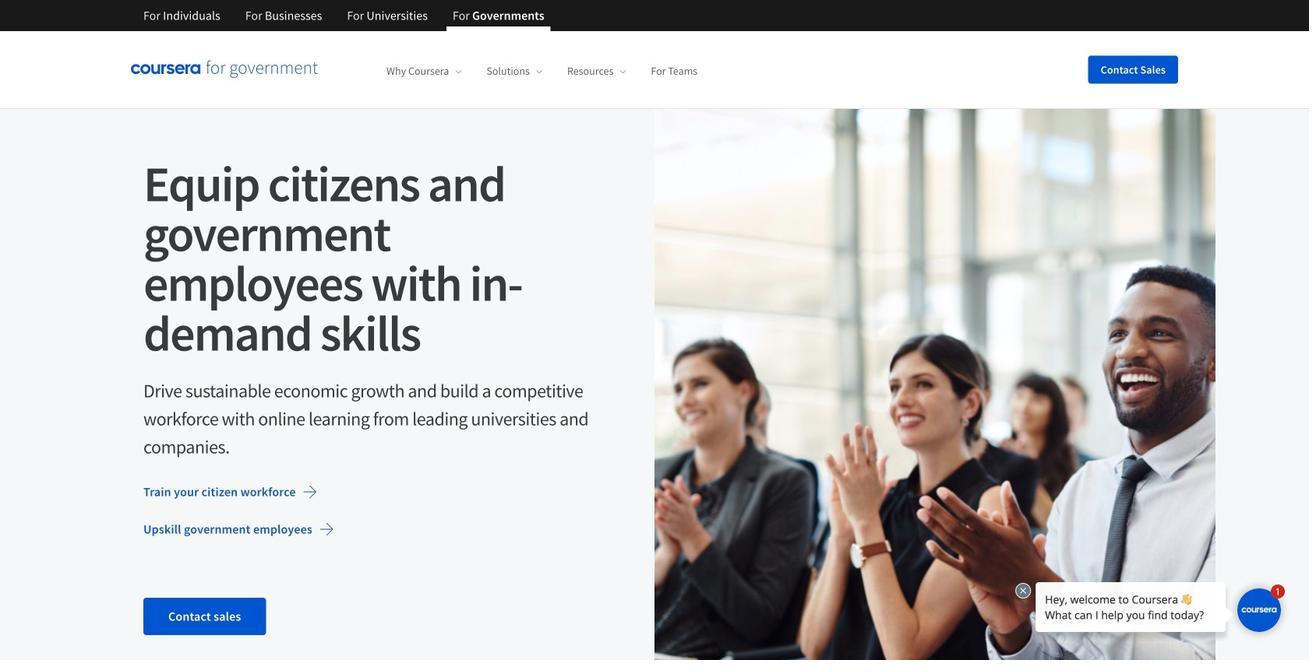 Task type: vqa. For each thing, say whether or not it's contained in the screenshot.
Teaching Teaching
no



Task type: locate. For each thing, give the bounding box(es) containing it.
coursera for government image
[[131, 61, 318, 79]]



Task type: describe. For each thing, give the bounding box(es) containing it.
banner navigation
[[131, 0, 557, 31]]



